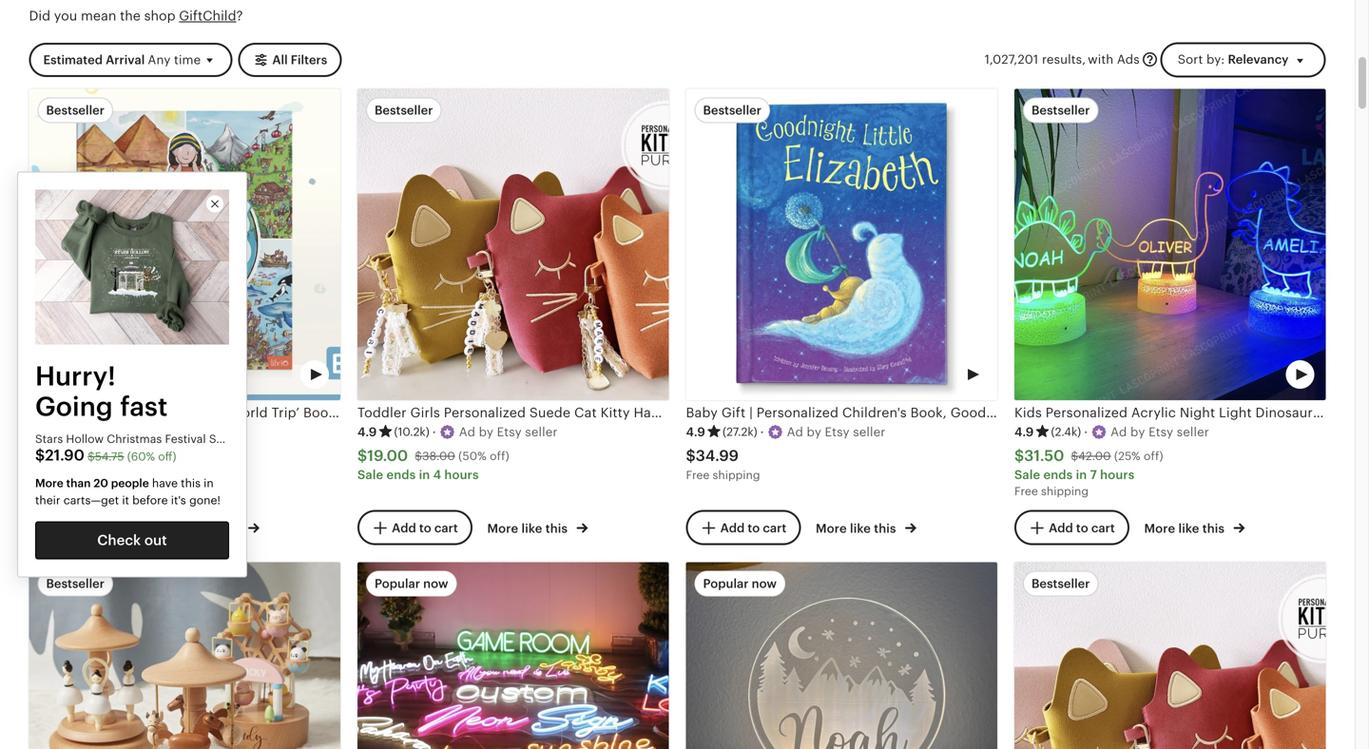 Task type: locate. For each thing, give the bounding box(es) containing it.
0 horizontal spatial free
[[29, 469, 53, 482]]

popular for "custom neon sign | neon sign | wedding signs | name neon sign | led neon light sign | wedding bridesmaid gifts | wall decor | home decor" image
[[375, 577, 420, 591]]

1 horizontal spatial popular
[[703, 577, 749, 591]]

shipping for 35.00
[[56, 469, 103, 482]]

free inside $ 35.00 free shipping
[[29, 469, 53, 482]]

free
[[29, 469, 53, 482], [686, 469, 710, 482], [1015, 485, 1038, 498]]

1 horizontal spatial popular now
[[703, 577, 777, 591]]

add to cart button down "$ 34.99 free shipping"
[[686, 510, 801, 545]]

add to cart down 4
[[392, 521, 458, 535]]

more like this link
[[159, 518, 259, 537], [487, 518, 588, 537], [816, 518, 917, 537], [1144, 518, 1245, 537]]

4 · from the left
[[1084, 425, 1088, 439]]

ends inside $ 19.00 $ 38.00 (50% off) sale ends in 4 hours
[[387, 468, 416, 482]]

goodnight
[[951, 405, 1020, 421]]

little
[[1024, 405, 1057, 421]]

this
[[181, 477, 201, 490], [217, 521, 239, 536], [546, 521, 568, 536], [874, 521, 896, 536], [1203, 521, 1225, 536]]

off) inside $ 19.00 $ 38.00 (50% off) sale ends in 4 hours
[[490, 450, 509, 463]]

0 vertical spatial toddler girls personalized suede cat kitty handbag crossbody first purse kids baby birthday flower girl graduation gift image
[[358, 89, 669, 401]]

shipping down '34.99'
[[713, 469, 760, 482]]

off)
[[490, 450, 509, 463], [1144, 450, 1164, 463], [158, 450, 176, 463]]

free for 35.00
[[29, 469, 53, 482]]

1 add to cart button from the left
[[29, 510, 144, 545]]

1 horizontal spatial free
[[686, 469, 710, 482]]

ends down 31.50
[[1044, 468, 1073, 482]]

people
[[111, 477, 149, 490]]

book,
[[911, 405, 947, 421]]

bestseller
[[46, 103, 105, 118], [375, 103, 433, 118], [703, 103, 762, 118], [1032, 103, 1090, 118], [46, 577, 105, 591], [1032, 577, 1090, 591]]

3 to from the left
[[748, 521, 760, 535]]

3 off) from the left
[[158, 450, 176, 463]]

popular now
[[375, 577, 448, 591], [703, 577, 777, 591]]

popular for mountains custom name light | personalized bedroom led cloud decor sign | light up sign | daughter/son gift sign /boy gift/ girl gift image
[[703, 577, 749, 591]]

more like this for 34.99
[[816, 521, 899, 536]]

add down $ 19.00 $ 38.00 (50% off) sale ends in 4 hours
[[392, 521, 416, 535]]

more like this
[[159, 521, 242, 536], [487, 521, 571, 536], [816, 521, 899, 536], [1144, 521, 1228, 536]]

time
[[174, 53, 201, 67]]

1 · from the left
[[99, 425, 103, 439]]

20
[[94, 477, 108, 490]]

2 bestseller link from the left
[[1015, 562, 1326, 749]]

ends for 19.00
[[387, 468, 416, 482]]

$
[[29, 447, 39, 464], [358, 447, 367, 464], [686, 447, 696, 464], [1015, 447, 1024, 464], [415, 450, 422, 463], [1071, 450, 1078, 463]]

$ for 35.00
[[29, 447, 39, 464]]

1 horizontal spatial off)
[[490, 450, 509, 463]]

$ left 38.00
[[358, 447, 367, 464]]

2 more like this from the left
[[487, 521, 571, 536]]

2 popular from the left
[[703, 577, 749, 591]]

2 popular now link from the left
[[686, 562, 997, 749]]

4 to from the left
[[1076, 521, 1089, 535]]

2 hours from the left
[[1100, 468, 1135, 482]]

bestseller link
[[29, 562, 340, 749], [1015, 562, 1326, 749]]

cart
[[106, 521, 130, 535], [434, 521, 458, 535], [763, 521, 787, 535], [1092, 521, 1115, 535]]

hours
[[444, 468, 479, 482], [1100, 468, 1135, 482]]

$ for 19.00
[[358, 447, 367, 464]]

add to cart button
[[29, 510, 144, 545], [358, 510, 472, 545], [686, 510, 801, 545], [1015, 510, 1129, 545]]

check
[[97, 532, 141, 549]]

more like this link for 19.00
[[487, 518, 588, 537]]

4 add to cart from the left
[[1049, 521, 1115, 535]]

(10.2k)
[[394, 426, 430, 438]]

hurry!
[[35, 361, 116, 391]]

sale
[[358, 468, 383, 482], [1015, 468, 1041, 482]]

2 sale from the left
[[1015, 468, 1041, 482]]

4 cart from the left
[[1092, 521, 1115, 535]]

4.9 down little
[[1015, 425, 1034, 439]]

· for 19.00
[[432, 425, 436, 439]]

did you mean the shop giftchild ?
[[29, 8, 243, 23]]

more like this for 19.00
[[487, 521, 571, 536]]

$ for 34.99
[[686, 447, 696, 464]]

before
[[132, 494, 168, 507]]

3 · from the left
[[760, 425, 764, 439]]

free down '34.99'
[[686, 469, 710, 482]]

2 to from the left
[[419, 521, 431, 535]]

0 horizontal spatial popular now
[[375, 577, 448, 591]]

2 add from the left
[[392, 521, 416, 535]]

like for 35.00
[[193, 521, 214, 536]]

2 off) from the left
[[1144, 450, 1164, 463]]

4 4.9 from the left
[[1015, 425, 1034, 439]]

baby gift |  personalized children's book, goodnight little me image
[[686, 89, 997, 401]]

1,027,201
[[985, 52, 1039, 67]]

3 more like this link from the left
[[816, 518, 917, 537]]

0 horizontal spatial now
[[423, 577, 448, 591]]

add to cart button down 4
[[358, 510, 472, 545]]

add to cart for 31.50
[[1049, 521, 1115, 535]]

product video element
[[29, 89, 340, 401], [686, 89, 997, 401], [1015, 89, 1326, 401], [358, 562, 669, 749], [686, 562, 997, 749]]

now
[[423, 577, 448, 591], [752, 577, 777, 591]]

sale inside $ 31.50 $ 42.00 (25% off) sale ends in 7 hours free shipping
[[1015, 468, 1041, 482]]

to down "$ 34.99 free shipping"
[[748, 521, 760, 535]]

add to cart
[[63, 521, 130, 535], [392, 521, 458, 535], [720, 521, 787, 535], [1049, 521, 1115, 535]]

1 more like this link from the left
[[159, 518, 259, 537]]

in left 4
[[419, 468, 430, 482]]

1 horizontal spatial ends
[[1044, 468, 1073, 482]]

$ inside $ 35.00 free shipping
[[29, 447, 39, 464]]

free down 31.50
[[1015, 485, 1038, 498]]

product video element for 35.00
[[29, 89, 340, 401]]

hours inside $ 31.50 $ 42.00 (25% off) sale ends in 7 hours free shipping
[[1100, 468, 1135, 482]]

· right (2.4k)
[[1084, 425, 1088, 439]]

(25%
[[1114, 450, 1141, 463]]

3 like from the left
[[850, 521, 871, 536]]

4 more like this link from the left
[[1144, 518, 1245, 537]]

· right the (3.8k) at the bottom left
[[99, 425, 103, 439]]

1 sale from the left
[[358, 468, 383, 482]]

(50%
[[458, 450, 487, 463]]

sale inside $ 19.00 $ 38.00 (50% off) sale ends in 4 hours
[[358, 468, 383, 482]]

4 more like this from the left
[[1144, 521, 1228, 536]]

0 horizontal spatial popular
[[375, 577, 420, 591]]

sale for 19.00
[[358, 468, 383, 482]]

1 horizontal spatial popular now link
[[686, 562, 997, 749]]

2 more like this link from the left
[[487, 518, 588, 537]]

in up it's gone!
[[204, 477, 214, 490]]

in left 7
[[1076, 468, 1087, 482]]

0 horizontal spatial hours
[[444, 468, 479, 482]]

like for 31.50
[[1179, 521, 1200, 536]]

0 horizontal spatial bestseller link
[[29, 562, 340, 749]]

1 horizontal spatial hours
[[1100, 468, 1135, 482]]

1 horizontal spatial now
[[752, 577, 777, 591]]

$ up their
[[29, 447, 39, 464]]

hurry! going fast
[[35, 361, 168, 422]]

shipping inside $ 35.00 free shipping
[[56, 469, 103, 482]]

4.9 down baby
[[686, 425, 706, 439]]

it's gone!
[[171, 494, 221, 507]]

hours for 19.00
[[444, 468, 479, 482]]

add for 19.00
[[392, 521, 416, 535]]

free up their
[[29, 469, 53, 482]]

0 horizontal spatial shipping
[[56, 469, 103, 482]]

4.9 up 19.00
[[358, 425, 377, 439]]

off) inside $ 31.50 $ 42.00 (25% off) sale ends in 7 hours free shipping
[[1144, 450, 1164, 463]]

0 horizontal spatial toddler girls personalized suede cat kitty handbag crossbody first purse kids baby birthday flower girl graduation gift image
[[358, 89, 669, 401]]

to for 34.99
[[748, 521, 760, 535]]

add to cart down "$ 34.99 free shipping"
[[720, 521, 787, 535]]

2 horizontal spatial off)
[[1144, 450, 1164, 463]]

(60%
[[127, 450, 155, 463]]

2 · from the left
[[432, 425, 436, 439]]

popular now link
[[358, 562, 669, 749], [686, 562, 997, 749]]

1 add from the left
[[63, 521, 88, 535]]

shipping down 31.50
[[1041, 485, 1089, 498]]

shipping inside "$ 34.99 free shipping"
[[713, 469, 760, 482]]

by:
[[1207, 52, 1225, 67]]

you
[[54, 8, 77, 23]]

4 add to cart button from the left
[[1015, 510, 1129, 545]]

0 horizontal spatial popular now link
[[358, 562, 669, 749]]

to down $ 31.50 $ 42.00 (25% off) sale ends in 7 hours free shipping
[[1076, 521, 1089, 535]]

31.50
[[1024, 447, 1065, 464]]

ends inside $ 31.50 $ 42.00 (25% off) sale ends in 7 hours free shipping
[[1044, 468, 1073, 482]]

34.99
[[696, 447, 739, 464]]

add to cart button down 'carts—get'
[[29, 510, 144, 545]]

2 popular now from the left
[[703, 577, 777, 591]]

1 horizontal spatial sale
[[1015, 468, 1041, 482]]

$ down little
[[1015, 447, 1024, 464]]

off) right (60%
[[158, 450, 176, 463]]

baby
[[686, 405, 718, 421]]

·
[[99, 425, 103, 439], [432, 425, 436, 439], [760, 425, 764, 439], [1084, 425, 1088, 439]]

3 add to cart from the left
[[720, 521, 787, 535]]

off) right (50%
[[490, 450, 509, 463]]

all
[[272, 53, 288, 67]]

add to cart button for 34.99
[[686, 510, 801, 545]]

1 4.9 from the left
[[29, 425, 48, 439]]

2 4.9 from the left
[[358, 425, 377, 439]]

2 add to cart button from the left
[[358, 510, 472, 545]]

0 horizontal spatial off)
[[158, 450, 176, 463]]

sale down 31.50
[[1015, 468, 1041, 482]]

1 cart from the left
[[106, 521, 130, 535]]

$ inside "$ 34.99 free shipping"
[[686, 447, 696, 464]]

to for 19.00
[[419, 521, 431, 535]]

add to cart down 7
[[1049, 521, 1115, 535]]

in inside have this in their carts—get it before it's gone!
[[204, 477, 214, 490]]

cart for 19.00
[[434, 521, 458, 535]]

popular now for 2nd popular now link from the right
[[375, 577, 448, 591]]

sale down 19.00
[[358, 468, 383, 482]]

2 horizontal spatial shipping
[[1041, 485, 1089, 498]]

popular
[[375, 577, 420, 591], [703, 577, 749, 591]]

2 horizontal spatial in
[[1076, 468, 1087, 482]]

their
[[35, 494, 60, 507]]

4.9
[[29, 425, 48, 439], [358, 425, 377, 439], [686, 425, 706, 439], [1015, 425, 1034, 439]]

2 horizontal spatial free
[[1015, 485, 1038, 498]]

1 popular now from the left
[[375, 577, 448, 591]]

· right (27.2k)
[[760, 425, 764, 439]]

this for 19.00
[[546, 521, 568, 536]]

2 cart from the left
[[434, 521, 458, 535]]

3 more like this from the left
[[816, 521, 899, 536]]

hours for 31.50
[[1100, 468, 1135, 482]]

like
[[193, 521, 214, 536], [522, 521, 542, 536], [850, 521, 871, 536], [1179, 521, 1200, 536]]

cart for 31.50
[[1092, 521, 1115, 535]]

$ down baby
[[686, 447, 696, 464]]

1 horizontal spatial in
[[419, 468, 430, 482]]

add to cart for 35.00
[[63, 521, 130, 535]]

$ 34.99 free shipping
[[686, 447, 760, 482]]

2 add to cart from the left
[[392, 521, 458, 535]]

shipping
[[56, 469, 103, 482], [713, 469, 760, 482], [1041, 485, 1089, 498]]

any
[[148, 53, 171, 67]]

4.9 up $21.90
[[29, 425, 48, 439]]

check out
[[97, 532, 167, 549]]

2 ends from the left
[[1044, 468, 1073, 482]]

1 horizontal spatial bestseller link
[[1015, 562, 1326, 749]]

ends
[[387, 468, 416, 482], [1044, 468, 1073, 482]]

hours down (25%
[[1100, 468, 1135, 482]]

off) right (25%
[[1144, 450, 1164, 463]]

add
[[63, 521, 88, 535], [392, 521, 416, 535], [720, 521, 745, 535], [1049, 521, 1073, 535]]

$ 31.50 $ 42.00 (25% off) sale ends in 7 hours free shipping
[[1015, 447, 1164, 498]]

add to cart button for 31.50
[[1015, 510, 1129, 545]]

1 like from the left
[[193, 521, 214, 536]]

product video element for 31.50
[[1015, 89, 1326, 401]]

add to cart button for 19.00
[[358, 510, 472, 545]]

with ads
[[1088, 52, 1140, 67]]

to for 35.00
[[91, 521, 103, 535]]

$ for 31.50
[[1015, 447, 1024, 464]]

product video element for 34.99
[[686, 89, 997, 401]]

gift
[[722, 405, 746, 421]]

mean
[[81, 8, 116, 23]]

add down "$ 34.99 free shipping"
[[720, 521, 745, 535]]

1 off) from the left
[[490, 450, 509, 463]]

1 now from the left
[[423, 577, 448, 591]]

personalized search-and-find 'world trip' book, gifts for kids 2-7, add your secret message, unique gift, birthday present image
[[29, 89, 340, 401]]

ends down 19.00
[[387, 468, 416, 482]]

1 hours from the left
[[444, 468, 479, 482]]

off) inside $21.90 $54.75 (60% off)
[[158, 450, 176, 463]]

(3.8k)
[[66, 426, 96, 438]]

2 like from the left
[[522, 521, 542, 536]]

add to cart down 'carts—get'
[[63, 521, 130, 535]]

4 add from the left
[[1049, 521, 1073, 535]]

to
[[91, 521, 103, 535], [419, 521, 431, 535], [748, 521, 760, 535], [1076, 521, 1089, 535]]

filters
[[291, 53, 327, 67]]

to down 'carts—get'
[[91, 521, 103, 535]]

more like this link for 34.99
[[816, 518, 917, 537]]

0 horizontal spatial ends
[[387, 468, 416, 482]]

hours inside $ 19.00 $ 38.00 (50% off) sale ends in 4 hours
[[444, 468, 479, 482]]

out
[[144, 532, 167, 549]]

add down $ 31.50 $ 42.00 (25% off) sale ends in 7 hours free shipping
[[1049, 521, 1073, 535]]

3 cart from the left
[[763, 521, 787, 535]]

· right (10.2k)
[[432, 425, 436, 439]]

in
[[419, 468, 430, 482], [1076, 468, 1087, 482], [204, 477, 214, 490]]

1 add to cart from the left
[[63, 521, 130, 535]]

off) for 19.00
[[490, 450, 509, 463]]

more like this for 31.50
[[1144, 521, 1228, 536]]

0 horizontal spatial in
[[204, 477, 214, 490]]

2 now from the left
[[752, 577, 777, 591]]

3 add to cart button from the left
[[686, 510, 801, 545]]

add to cart button down 7
[[1015, 510, 1129, 545]]

estimated
[[43, 53, 103, 67]]

hours down (50%
[[444, 468, 479, 482]]

3 4.9 from the left
[[686, 425, 706, 439]]

0 horizontal spatial sale
[[358, 468, 383, 482]]

in for 19.00
[[419, 468, 430, 482]]

1 horizontal spatial toddler girls personalized suede cat kitty handbag crossbody first purse kids baby birthday flower girl graduation gift image
[[1015, 562, 1326, 749]]

this inside have this in their carts—get it before it's gone!
[[181, 477, 201, 490]]

more than 20 people
[[35, 477, 149, 490]]

carts—get
[[63, 494, 119, 507]]

in inside $ 31.50 $ 42.00 (25% off) sale ends in 7 hours free shipping
[[1076, 468, 1087, 482]]

more
[[35, 477, 63, 490], [159, 521, 190, 536], [487, 521, 518, 536], [816, 521, 847, 536], [1144, 521, 1176, 536]]

shipping down 35.00
[[56, 469, 103, 482]]

1 more like this from the left
[[159, 521, 242, 536]]

going fast
[[35, 391, 168, 422]]

add down 'carts—get'
[[63, 521, 88, 535]]

3 add from the left
[[720, 521, 745, 535]]

4 like from the left
[[1179, 521, 1200, 536]]

1 to from the left
[[91, 521, 103, 535]]

4.9 for 31.50
[[1015, 425, 1034, 439]]

in inside $ 19.00 $ 38.00 (50% off) sale ends in 4 hours
[[419, 468, 430, 482]]

1 ends from the left
[[387, 468, 416, 482]]

it
[[122, 494, 129, 507]]

1 horizontal spatial shipping
[[713, 469, 760, 482]]

1 popular from the left
[[375, 577, 420, 591]]

arrival
[[106, 53, 145, 67]]

free inside "$ 34.99 free shipping"
[[686, 469, 710, 482]]

toddler girls personalized suede cat kitty handbag crossbody first purse kids baby birthday flower girl graduation gift image
[[358, 89, 669, 401], [1015, 562, 1326, 749]]

to down $ 19.00 $ 38.00 (50% off) sale ends in 4 hours
[[419, 521, 431, 535]]



Task type: describe. For each thing, give the bounding box(es) containing it.
to for 31.50
[[1076, 521, 1089, 535]]

(2.4k)
[[1051, 426, 1081, 438]]

4.9 for 35.00
[[29, 425, 48, 439]]

sort by: relevancy
[[1178, 52, 1289, 67]]

4.9 for 19.00
[[358, 425, 377, 439]]

$54.75
[[88, 450, 124, 463]]

me
[[1060, 405, 1080, 421]]

add for 35.00
[[63, 521, 88, 535]]

giftchild link
[[179, 8, 236, 23]]

more for 31.50
[[1144, 521, 1176, 536]]

38.00
[[422, 450, 455, 463]]

· for 34.99
[[760, 425, 764, 439]]

shop
[[144, 8, 176, 23]]

$ down (2.4k)
[[1071, 450, 1078, 463]]

have
[[152, 477, 178, 490]]

now for second popular now link from left
[[752, 577, 777, 591]]

this for 34.99
[[874, 521, 896, 536]]

with
[[1088, 52, 1114, 67]]

7
[[1090, 468, 1097, 482]]

have this in their carts—get it before it's gone!
[[35, 477, 221, 507]]

add to cart button for 35.00
[[29, 510, 144, 545]]

$ down (10.2k)
[[415, 450, 422, 463]]

personalized
[[757, 405, 839, 421]]

sort
[[1178, 52, 1203, 67]]

this for 35.00
[[217, 521, 239, 536]]

$21.90 $54.75 (60% off)
[[35, 447, 176, 464]]

did
[[29, 8, 50, 23]]

more like this link for 31.50
[[1144, 518, 1245, 537]]

than
[[66, 477, 91, 490]]

mountains custom name light | personalized bedroom led cloud decor sign | light up sign | daughter/son gift sign /boy gift/ girl gift image
[[686, 562, 997, 749]]

4
[[433, 468, 441, 482]]

popular now for second popular now link from left
[[703, 577, 777, 591]]

personalized musical carousel wooden,gift for kids,engraved keepsake gift ,horse music box,musical carousel,heirloom carousel,new mom image
[[29, 562, 340, 749]]

shipping for 34.99
[[713, 469, 760, 482]]

1 bestseller link from the left
[[29, 562, 340, 749]]

all filters
[[272, 53, 327, 67]]

?
[[236, 8, 243, 23]]

ends for 31.50
[[1044, 468, 1073, 482]]

· for 35.00
[[99, 425, 103, 439]]

more for 34.99
[[816, 521, 847, 536]]

off) for 31.50
[[1144, 450, 1164, 463]]

in for 31.50
[[1076, 468, 1087, 482]]

like for 19.00
[[522, 521, 542, 536]]

4.9 for 34.99
[[686, 425, 706, 439]]

cart for 34.99
[[763, 521, 787, 535]]

add for 31.50
[[1049, 521, 1073, 535]]

baby gift |  personalized children's book, goodnight little me
[[686, 405, 1080, 421]]

19.00
[[367, 447, 408, 464]]

children's
[[842, 405, 907, 421]]

like for 34.99
[[850, 521, 871, 536]]

this for 31.50
[[1203, 521, 1225, 536]]

1,027,201 results,
[[985, 52, 1086, 67]]

ads
[[1117, 52, 1140, 67]]

the
[[120, 8, 141, 23]]

more like this for 35.00
[[159, 521, 242, 536]]

add to cart for 19.00
[[392, 521, 458, 535]]

kids personalized acrylic night light dinosaur for kids perfect birthday gift for girls or boys custom name handmade led kids bedroom decor image
[[1015, 89, 1326, 401]]

relevancy
[[1228, 52, 1289, 67]]

1 popular now link from the left
[[358, 562, 669, 749]]

estimated arrival any time
[[43, 53, 201, 67]]

shipping inside $ 31.50 $ 42.00 (25% off) sale ends in 7 hours free shipping
[[1041, 485, 1089, 498]]

giftchild
[[179, 8, 236, 23]]

more for 35.00
[[159, 521, 190, 536]]

results,
[[1042, 52, 1086, 67]]

custom neon sign | neon sign | wedding signs | name neon sign | led neon light sign | wedding bridesmaid gifts | wall decor | home decor image
[[358, 562, 669, 749]]

more like this link for 35.00
[[159, 518, 259, 537]]

$ 35.00 free shipping
[[29, 447, 103, 482]]

42.00
[[1078, 450, 1111, 463]]

1 vertical spatial toddler girls personalized suede cat kitty handbag crossbody first purse kids baby birthday flower girl graduation gift image
[[1015, 562, 1326, 749]]

add for 34.99
[[720, 521, 745, 535]]

now for 2nd popular now link from the right
[[423, 577, 448, 591]]

more for 19.00
[[487, 521, 518, 536]]

· for 31.50
[[1084, 425, 1088, 439]]

cart for 35.00
[[106, 521, 130, 535]]

$ 19.00 $ 38.00 (50% off) sale ends in 4 hours
[[358, 447, 509, 482]]

sale for 31.50
[[1015, 468, 1041, 482]]

all filters button
[[238, 43, 342, 77]]

|
[[749, 405, 753, 421]]

35.00
[[39, 447, 83, 464]]

add to cart for 34.99
[[720, 521, 787, 535]]

$21.90
[[35, 447, 85, 464]]

(27.2k)
[[723, 426, 758, 438]]

free for 34.99
[[686, 469, 710, 482]]

free inside $ 31.50 $ 42.00 (25% off) sale ends in 7 hours free shipping
[[1015, 485, 1038, 498]]



Task type: vqa. For each thing, say whether or not it's contained in the screenshot.
❤ Perfect convertible mittens with a unique knit pattern made for the coldest winter days. ❤ One size fits most adults and teens. Stretches well to fit as needed. ❤  Designed with the texting feature in mind with an opening for the thumb. ❤  Fleece-lined for comfort and warmth. ❤ Perfect with the flexibility of regular gloves and the warmth of mittens. ❤ Hand Knitted individually in Nepal with love, care, and gratitude. ❤ The beauty of handwork is in its slight variations in size, color and design contribute to making each piece unique. Please consider this fact while making your purchase. ❤ This product meets the highest standard of quality and craftsmanship.
no



